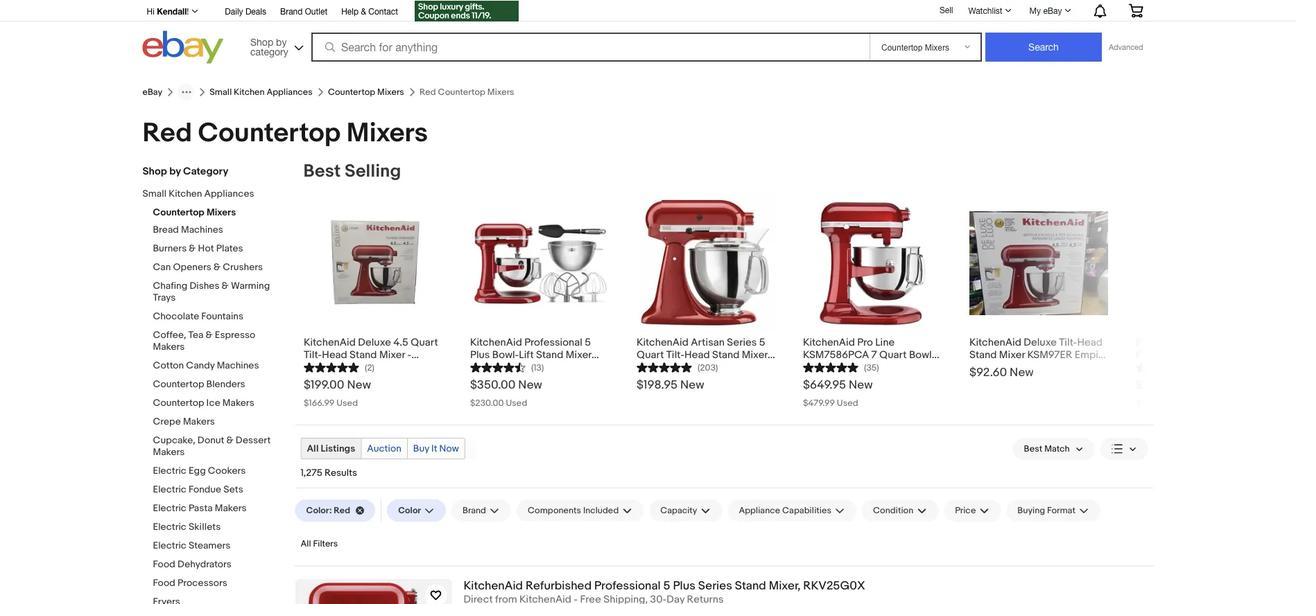 Task type: describe. For each thing, give the bounding box(es) containing it.
appliance capabilities
[[739, 506, 832, 517]]

match
[[1045, 444, 1070, 455]]

deluxe for stand
[[358, 336, 391, 349]]

plates
[[216, 243, 243, 255]]

kitchen for small kitchen appliances
[[234, 87, 265, 98]]

format
[[1047, 506, 1076, 517]]

$350.00 new $230.00 used
[[470, 378, 542, 409]]

kitchenaid pro line ksm7586pca 7 quart bowl-lift stand mixer - candy apple red image
[[811, 194, 933, 333]]

cookers
[[208, 466, 246, 478]]

4.9 out of 5 stars image for $198.95 new
[[636, 361, 692, 373]]

(203)
[[697, 363, 718, 373]]

components included
[[528, 506, 619, 517]]

watchlist link
[[961, 2, 1018, 19]]

dishes
[[190, 281, 220, 292]]

0 vertical spatial mixers
[[377, 87, 404, 98]]

cupcake, donut & dessert makers link
[[153, 435, 285, 460]]

crepe makers link
[[153, 416, 285, 430]]

kitchenaid artisan series 5 quart tilt-head stand mixer - empire red link
[[636, 333, 775, 373]]

burners & hot plates link
[[153, 243, 285, 256]]

empire inside kitchenaid professional 5 plus series 5 quart bowl-lift stand mixer - empire red
[[1200, 361, 1233, 373]]

kitchenaid deluxe 4.5 quart tilt-head stand mixer - empire red (ksm97er)
[[303, 336, 438, 373]]

skillets
[[189, 522, 221, 534]]

kitchenaid artisan series 5 quart tilt-head stand mixer - empire red
[[636, 336, 774, 373]]

4.5 out of 5 stars image
[[470, 361, 525, 373]]

buy
[[413, 443, 429, 455]]

5 electric from the top
[[153, 541, 186, 552]]

red inside kitchenaid professional 5 plus series 5 quart bowl-lift stand mixer - empire red
[[1235, 361, 1255, 373]]

- inside "kitchenaid artisan series 5 quart tilt-head stand mixer - empire red"
[[770, 349, 774, 361]]

my
[[1030, 6, 1041, 15]]

$649.95 new $479.99 used
[[803, 378, 872, 409]]

kitchenaid for kitchenaid artisan series 5 quart tilt-head stand mixer - empire red
[[636, 336, 688, 349]]

brand for brand outlet
[[280, 6, 303, 16]]

quart inside "kitchenaid artisan series 5 quart tilt-head stand mixer - empire red"
[[636, 349, 664, 361]]

1 food from the top
[[153, 559, 175, 571]]

price button
[[944, 500, 1001, 522]]

espresso
[[215, 330, 255, 342]]

shop by category banner
[[139, 0, 1154, 67]]

dehydrators
[[178, 559, 232, 571]]

components included button
[[517, 500, 644, 522]]

hot
[[198, 243, 214, 255]]

best selling main content
[[295, 161, 1291, 605]]

electric fondue sets link
[[153, 484, 285, 498]]

$479.99
[[803, 398, 835, 409]]

& down can openers & crushers 'link'
[[222, 281, 229, 292]]

0 horizontal spatial professional
[[594, 579, 661, 594]]

buying format
[[1018, 506, 1076, 517]]

now
[[439, 443, 459, 455]]

cotton candy machines link
[[153, 360, 285, 373]]

account navigation
[[139, 0, 1154, 23]]

sell link
[[933, 5, 960, 15]]

steamers
[[189, 541, 230, 552]]

can
[[153, 262, 171, 274]]

all filters button
[[295, 533, 343, 555]]

electric egg cookers link
[[153, 466, 285, 479]]

get the coupon image
[[415, 1, 519, 22]]

kitchenaid for kitchenaid deluxe 4.5 quart tilt-head stand mixer - empire red (ksm97er)
[[303, 336, 355, 349]]

makers up cotton
[[153, 342, 185, 353]]

3 electric from the top
[[153, 503, 186, 515]]

$299.95
[[1136, 378, 1178, 393]]

help & contact link
[[341, 4, 398, 19]]

burners
[[153, 243, 187, 255]]

by for category
[[276, 36, 287, 48]]

brand for brand
[[463, 506, 486, 517]]

chafing dishes & warming trays link
[[153, 281, 285, 306]]

1,275 results
[[301, 468, 357, 480]]

makers down sets
[[215, 503, 247, 515]]

$299.95 new $191.99 used
[[1136, 378, 1205, 409]]

tilt- inside kitchenaid deluxe 4.5 quart tilt-head stand mixer - empire red (ksm97er)
[[303, 349, 322, 361]]

5 inside "kitchenaid artisan series 5 quart tilt-head stand mixer - empire red"
[[759, 336, 765, 349]]

0 horizontal spatial ebay
[[143, 87, 162, 98]]

food processors link
[[153, 578, 285, 591]]

head inside kitchenaid deluxe 4.5 quart tilt-head stand mixer - empire red (ksm97er)
[[322, 349, 347, 361]]

countertop mixers link
[[328, 87, 404, 98]]

my ebay link
[[1022, 2, 1077, 19]]

crushers
[[223, 262, 263, 274]]

components
[[528, 506, 581, 517]]

pasta
[[189, 503, 213, 515]]

color
[[398, 506, 421, 517]]

your shopping cart image
[[1128, 4, 1144, 18]]

2 food from the top
[[153, 578, 175, 590]]

fountains
[[201, 311, 243, 323]]

buying format button
[[1007, 500, 1101, 522]]

red inside "kitchenaid deluxe tilt-head stand mixer ksm97er empire red"
[[969, 361, 988, 373]]

chocolate fountains link
[[153, 311, 285, 324]]

head inside "kitchenaid deluxe tilt-head stand mixer ksm97er empire red"
[[1077, 336, 1102, 349]]

all for all listings
[[307, 443, 319, 455]]

kitchenaid refurbished professional 5 plus series stand mixer, rkv25g0x link
[[464, 579, 1154, 594]]

sell
[[940, 5, 953, 15]]

& inside help & contact link
[[361, 6, 366, 16]]

auction
[[367, 443, 401, 455]]

ebay inside account navigation
[[1043, 6, 1062, 15]]

kitchenaid deluxe tilt-head stand mixer ksm97er empire red link
[[969, 333, 1108, 373]]

ebay link
[[143, 87, 162, 98]]

by for category
[[169, 165, 181, 178]]

new for $649.95 new $479.99 used
[[848, 378, 872, 393]]

4 electric from the top
[[153, 522, 186, 534]]

kitchenaid professional 5 plus series 5 quart bowl-lift stand mixer - empire red
[[1136, 336, 1270, 373]]

makers down blenders
[[222, 398, 254, 410]]

1 vertical spatial small kitchen appliances link
[[143, 188, 274, 201]]

kitchenaid deluxe 4.5 quart tilt-head stand mixer - empire red (ksm97er) link
[[303, 333, 442, 373]]

help
[[341, 6, 359, 16]]

& right donut
[[226, 435, 233, 447]]

red inside kitchenaid deluxe 4.5 quart tilt-head stand mixer - empire red (ksm97er)
[[339, 361, 358, 373]]

kitchenaid for kitchenaid deluxe tilt-head stand mixer ksm97er empire red
[[969, 336, 1021, 349]]

hi
[[147, 6, 155, 16]]

bread machines link
[[153, 224, 285, 238]]

condition button
[[862, 500, 939, 522]]

tilt- inside "kitchenaid deluxe tilt-head stand mixer ksm97er empire red"
[[1059, 336, 1077, 349]]

all filters
[[301, 539, 338, 550]]

auction link
[[362, 439, 407, 459]]

capacity button
[[649, 500, 722, 522]]

daily deals link
[[225, 4, 266, 19]]

category
[[183, 165, 228, 178]]

(13) link
[[470, 361, 544, 373]]

used for $299.95
[[1166, 398, 1187, 409]]

electric steamers link
[[153, 541, 285, 554]]

kitchenaid for kitchenaid professional 5 plus series 5 quart bowl-lift stand mixer - empire red
[[1136, 336, 1188, 349]]

shop by category
[[250, 36, 288, 57]]

kitchen for small kitchen appliances countertop mixers bread machines burners & hot plates can openers & crushers chafing dishes & warming trays chocolate fountains coffee, tea & espresso makers cotton candy machines countertop blenders countertop ice makers crepe makers cupcake, donut & dessert makers electric egg cookers electric fondue sets electric pasta makers electric skillets electric steamers food dehydrators food processors
[[169, 188, 202, 200]]

best for best match
[[1024, 444, 1043, 455]]

deals
[[245, 6, 266, 16]]

$199.00 new $166.99 used
[[303, 378, 371, 409]]

chafing
[[153, 281, 187, 292]]

quart inside kitchenaid deluxe 4.5 quart tilt-head stand mixer - empire red (ksm97er)
[[410, 336, 438, 349]]

deluxe for ksm97er
[[1023, 336, 1057, 349]]

professional inside kitchenaid professional 5 plus series 5 quart bowl-lift stand mixer - empire red
[[1190, 336, 1248, 349]]

electric pasta makers link
[[153, 503, 285, 516]]

used for $199.00
[[336, 398, 358, 409]]

(2) link
[[303, 361, 374, 373]]

all for all filters
[[301, 539, 311, 550]]



Task type: locate. For each thing, give the bounding box(es) containing it.
daily deals
[[225, 6, 266, 16]]

stand inside "kitchenaid artisan series 5 quart tilt-head stand mixer - empire red"
[[712, 349, 739, 361]]

1 vertical spatial all
[[301, 539, 311, 550]]

-
[[407, 349, 411, 361], [770, 349, 774, 361], [1194, 361, 1198, 373]]

coffee,
[[153, 330, 186, 342]]

small for small kitchen appliances countertop mixers bread machines burners & hot plates can openers & crushers chafing dishes & warming trays chocolate fountains coffee, tea & espresso makers cotton candy machines countertop blenders countertop ice makers crepe makers cupcake, donut & dessert makers electric egg cookers electric fondue sets electric pasta makers electric skillets electric steamers food dehydrators food processors
[[143, 188, 167, 200]]

shop for shop by category
[[143, 165, 167, 178]]

electric left egg on the left of the page
[[153, 466, 186, 478]]

empire up the $198.95
[[636, 361, 670, 373]]

brand
[[280, 6, 303, 16], [463, 506, 486, 517]]

red inside "kitchenaid artisan series 5 quart tilt-head stand mixer - empire red"
[[672, 361, 691, 373]]

category
[[250, 46, 288, 57]]

none submit inside shop by category "banner"
[[986, 33, 1102, 62]]

quart right the 4.5 at the bottom of the page
[[410, 336, 438, 349]]

new inside $199.00 new $166.99 used
[[347, 378, 371, 393]]

2 horizontal spatial head
[[1077, 336, 1102, 349]]

2 4.9 out of 5 stars image from the left
[[1136, 361, 1191, 373]]

1 vertical spatial kitchen
[[169, 188, 202, 200]]

by inside shop by category
[[276, 36, 287, 48]]

stand up (203)
[[712, 349, 739, 361]]

brand outlet link
[[280, 4, 327, 19]]

can openers & crushers link
[[153, 262, 285, 275]]

new down "(35)"
[[848, 378, 872, 393]]

food dehydrators link
[[153, 559, 285, 573]]

appliances up red countertop mixers
[[267, 87, 313, 98]]

countertop ice makers link
[[153, 398, 285, 411]]

tilt- inside "kitchenaid artisan series 5 quart tilt-head stand mixer - empire red"
[[666, 349, 684, 361]]

$92.60
[[969, 366, 1007, 380]]

2 used from the left
[[506, 398, 527, 409]]

makers up donut
[[183, 416, 215, 428]]

4.9 out of 5 stars image up $198.95 new
[[636, 361, 692, 373]]

red inside color: red link
[[334, 506, 350, 517]]

used for $350.00
[[506, 398, 527, 409]]

fondue
[[189, 484, 221, 496]]

series
[[727, 336, 757, 349], [1158, 349, 1188, 361], [698, 579, 732, 594]]

countertop
[[328, 87, 375, 98], [198, 117, 341, 149], [153, 207, 204, 219], [153, 379, 204, 391], [153, 398, 204, 410]]

0 vertical spatial food
[[153, 559, 175, 571]]

0 horizontal spatial by
[[169, 165, 181, 178]]

series inside "kitchenaid artisan series 5 quart tilt-head stand mixer - empire red"
[[727, 336, 757, 349]]

empire inside "kitchenaid artisan series 5 quart tilt-head stand mixer - empire red"
[[636, 361, 670, 373]]

4.9 out of 5 stars image
[[636, 361, 692, 373], [1136, 361, 1191, 373]]

stand inside kitchenaid professional 5 plus series 5 quart bowl-lift stand mixer - empire red
[[1136, 361, 1163, 373]]

Search for anything text field
[[313, 34, 867, 60]]

shop by category
[[143, 165, 228, 178]]

professional left the lift
[[1190, 336, 1248, 349]]

mixers inside small kitchen appliances countertop mixers bread machines burners & hot plates can openers & crushers chafing dishes & warming trays chocolate fountains coffee, tea & espresso makers cotton candy machines countertop blenders countertop ice makers crepe makers cupcake, donut & dessert makers electric egg cookers electric fondue sets electric pasta makers electric skillets electric steamers food dehydrators food processors
[[207, 207, 236, 219]]

used inside $350.00 new $230.00 used
[[506, 398, 527, 409]]

brand inside dropdown button
[[463, 506, 486, 517]]

best for best selling
[[303, 161, 341, 182]]

electric left pasta
[[153, 503, 186, 515]]

view: list view image
[[1111, 442, 1137, 457]]

1 vertical spatial mixers
[[347, 117, 428, 149]]

2 horizontal spatial -
[[1194, 361, 1198, 373]]

bowl-
[[1228, 349, 1255, 361]]

lift
[[1255, 349, 1270, 361]]

appliances for small kitchen appliances countertop mixers bread machines burners & hot plates can openers & crushers chafing dishes & warming trays chocolate fountains coffee, tea & espresso makers cotton candy machines countertop blenders countertop ice makers crepe makers cupcake, donut & dessert makers electric egg cookers electric fondue sets electric pasta makers electric skillets electric steamers food dehydrators food processors
[[204, 188, 254, 200]]

0 vertical spatial by
[[276, 36, 287, 48]]

0 horizontal spatial -
[[407, 349, 411, 361]]

electric up dehydrators
[[153, 541, 186, 552]]

2 horizontal spatial quart
[[1198, 349, 1226, 361]]

small inside small kitchen appliances countertop mixers bread machines burners & hot plates can openers & crushers chafing dishes & warming trays chocolate fountains coffee, tea & espresso makers cotton candy machines countertop blenders countertop ice makers crepe makers cupcake, donut & dessert makers electric egg cookers electric fondue sets electric pasta makers electric skillets electric steamers food dehydrators food processors
[[143, 188, 167, 200]]

best left match
[[1024, 444, 1043, 455]]

kitchenaid up $299.95
[[1136, 336, 1188, 349]]

new
[[1010, 366, 1034, 380], [347, 378, 371, 393], [518, 378, 542, 393], [680, 378, 704, 393], [848, 378, 872, 393], [1181, 378, 1205, 393]]

new down (13)
[[518, 378, 542, 393]]

shop inside shop by category
[[250, 36, 273, 48]]

0 horizontal spatial tilt-
[[303, 349, 322, 361]]

1 vertical spatial small
[[143, 188, 167, 200]]

(13)
[[531, 363, 544, 373]]

head up $199.00
[[322, 349, 347, 361]]

1 vertical spatial professional
[[594, 579, 661, 594]]

$230.00
[[470, 398, 504, 409]]

empire inside kitchenaid deluxe 4.5 quart tilt-head stand mixer - empire red (ksm97er)
[[303, 361, 337, 373]]

new for $198.95 new
[[680, 378, 704, 393]]

1 vertical spatial plus
[[673, 579, 696, 594]]

kitchenaid deluxe 4.5 quart tilt-head stand mixer - empire red (ksm97er) image
[[303, 211, 442, 315]]

best inside dropdown button
[[1024, 444, 1043, 455]]

food left dehydrators
[[153, 559, 175, 571]]

machines up 'hot'
[[181, 224, 223, 236]]

1 horizontal spatial deluxe
[[1023, 336, 1057, 349]]

results
[[325, 468, 357, 480]]

$92.60 new
[[969, 366, 1034, 380]]

brand left the outlet
[[280, 6, 303, 16]]

1 horizontal spatial head
[[684, 349, 710, 361]]

0 horizontal spatial small
[[143, 188, 167, 200]]

1 horizontal spatial kitchen
[[234, 87, 265, 98]]

2 electric from the top
[[153, 484, 186, 496]]

2 deluxe from the left
[[1023, 336, 1057, 349]]

stand inside "kitchenaid deluxe tilt-head stand mixer ksm97er empire red"
[[969, 349, 997, 361]]

used right $479.99
[[837, 398, 858, 409]]

0 vertical spatial best
[[303, 161, 341, 182]]

& down burners & hot plates link
[[214, 262, 221, 274]]

0 vertical spatial small kitchen appliances link
[[210, 87, 313, 98]]

1 vertical spatial brand
[[463, 506, 486, 517]]

best match
[[1024, 444, 1070, 455]]

5 out of 5 stars image
[[303, 361, 359, 373]]

1 vertical spatial by
[[169, 165, 181, 178]]

1,275
[[301, 468, 322, 480]]

electric left skillets
[[153, 522, 186, 534]]

0 vertical spatial brand
[[280, 6, 303, 16]]

tilt-
[[1059, 336, 1077, 349], [303, 349, 322, 361], [666, 349, 684, 361]]

new inside $649.95 new $479.99 used
[[848, 378, 872, 393]]

new down ksm97er
[[1010, 366, 1034, 380]]

countertop mixers
[[328, 87, 404, 98]]

countertop blenders link
[[153, 379, 285, 392]]

1 horizontal spatial small
[[210, 87, 232, 98]]

used right $166.99
[[336, 398, 358, 409]]

& left 'hot'
[[189, 243, 196, 255]]

kitchenaid left refurbished
[[464, 579, 523, 594]]

quart up the $198.95
[[636, 349, 664, 361]]

kitchenaid up (203) link
[[636, 336, 688, 349]]

5
[[759, 336, 765, 349], [1250, 336, 1256, 349], [1190, 349, 1196, 361], [663, 579, 670, 594]]

outlet
[[305, 6, 327, 16]]

small right ebay link
[[210, 87, 232, 98]]

new for $350.00 new $230.00 used
[[518, 378, 542, 393]]

all inside button
[[301, 539, 311, 550]]

1 4.9 out of 5 stars image from the left
[[636, 361, 692, 373]]

1 vertical spatial best
[[1024, 444, 1043, 455]]

1 horizontal spatial brand
[[463, 506, 486, 517]]

makers down crepe
[[153, 447, 185, 459]]

1 deluxe from the left
[[358, 336, 391, 349]]

all listings
[[307, 443, 355, 455]]

kitchenaid inside kitchenaid professional 5 plus series 5 quart bowl-lift stand mixer - empire red
[[1136, 336, 1188, 349]]

$350.00
[[470, 378, 515, 393]]

used down $299.95
[[1166, 398, 1187, 409]]

kitchenaid for kitchenaid refurbished professional 5 plus series stand mixer, rkv25g0x
[[464, 579, 523, 594]]

head
[[1077, 336, 1102, 349], [322, 349, 347, 361], [684, 349, 710, 361]]

& right help
[[361, 6, 366, 16]]

color:
[[306, 506, 332, 517]]

1 horizontal spatial appliances
[[267, 87, 313, 98]]

included
[[583, 506, 619, 517]]

1 vertical spatial ebay
[[143, 87, 162, 98]]

it
[[431, 443, 437, 455]]

2 vertical spatial mixers
[[207, 207, 236, 219]]

new down the (2)
[[347, 378, 371, 393]]

processors
[[178, 578, 227, 590]]

$191.99
[[1136, 398, 1164, 409]]

0 horizontal spatial plus
[[673, 579, 696, 594]]

blenders
[[206, 379, 245, 391]]

empire inside "kitchenaid deluxe tilt-head stand mixer ksm97er empire red"
[[1075, 349, 1108, 361]]

new inside $299.95 new $191.99 used
[[1181, 378, 1205, 393]]

kitchenaid deluxe tilt-head stand mixer ksm97er empire red
[[969, 336, 1108, 373]]

kitchenaid up 5 out of 5 stars image
[[303, 336, 355, 349]]

used
[[336, 398, 358, 409], [506, 398, 527, 409], [837, 398, 858, 409], [1166, 398, 1187, 409]]

small up "bread"
[[143, 188, 167, 200]]

kitchenaid inside "kitchenaid deluxe tilt-head stand mixer ksm97er empire red"
[[969, 336, 1021, 349]]

refurbished
[[526, 579, 592, 594]]

used for $649.95
[[837, 398, 858, 409]]

kitchenaid professional 5 plus bowl-lift stand mixer with bonus accessories - red image
[[470, 194, 609, 333]]

None submit
[[986, 33, 1102, 62]]

kitchen inside small kitchen appliances countertop mixers bread machines burners & hot plates can openers & crushers chafing dishes & warming trays chocolate fountains coffee, tea & espresso makers cotton candy machines countertop blenders countertop ice makers crepe makers cupcake, donut & dessert makers electric egg cookers electric fondue sets electric pasta makers electric skillets electric steamers food dehydrators food processors
[[169, 188, 202, 200]]

plus
[[1136, 349, 1155, 361], [673, 579, 696, 594]]

head inside "kitchenaid artisan series 5 quart tilt-head stand mixer - empire red"
[[684, 349, 710, 361]]

1 horizontal spatial shop
[[250, 36, 273, 48]]

electric left fondue
[[153, 484, 186, 496]]

kitchenaid inside kitchenaid deluxe 4.5 quart tilt-head stand mixer - empire red (ksm97er)
[[303, 336, 355, 349]]

red countertop mixers
[[143, 117, 428, 149]]

buy it now link
[[408, 439, 465, 459]]

(2)
[[364, 363, 374, 373]]

quart inside kitchenaid professional 5 plus series 5 quart bowl-lift stand mixer - empire red
[[1198, 349, 1226, 361]]

appliance capabilities button
[[728, 500, 857, 522]]

3 used from the left
[[837, 398, 858, 409]]

0 vertical spatial kitchen
[[234, 87, 265, 98]]

0 vertical spatial professional
[[1190, 336, 1248, 349]]

new down (203)
[[680, 378, 704, 393]]

new for $92.60 new
[[1010, 366, 1034, 380]]

0 horizontal spatial quart
[[410, 336, 438, 349]]

shop by category button
[[244, 31, 307, 61]]

best selling
[[303, 161, 401, 182]]

kitchenaid professional 5 plus series 5 quart bowl-lift stand mixer - empire red link
[[1136, 333, 1274, 373]]

new for $299.95 new $191.99 used
[[1181, 378, 1205, 393]]

appliances for small kitchen appliances
[[267, 87, 313, 98]]

small kitchen appliances countertop mixers bread machines burners & hot plates can openers & crushers chafing dishes & warming trays chocolate fountains coffee, tea & espresso makers cotton candy machines countertop blenders countertop ice makers crepe makers cupcake, donut & dessert makers electric egg cookers electric fondue sets electric pasta makers electric skillets electric steamers food dehydrators food processors
[[143, 188, 271, 590]]

used inside $199.00 new $166.99 used
[[336, 398, 358, 409]]

best
[[303, 161, 341, 182], [1024, 444, 1043, 455]]

2 horizontal spatial tilt-
[[1059, 336, 1077, 349]]

new inside $350.00 new $230.00 used
[[518, 378, 542, 393]]

stand inside kitchenaid deluxe 4.5 quart tilt-head stand mixer - empire red (ksm97er)
[[349, 349, 377, 361]]

1 vertical spatial food
[[153, 578, 175, 590]]

0 horizontal spatial best
[[303, 161, 341, 182]]

deluxe up the (2)
[[358, 336, 391, 349]]

used inside $649.95 new $479.99 used
[[837, 398, 858, 409]]

1 vertical spatial machines
[[217, 360, 259, 372]]

selling
[[345, 161, 401, 182]]

plus inside kitchenaid professional 5 plus series 5 quart bowl-lift stand mixer - empire red
[[1136, 349, 1155, 361]]

capacity
[[660, 506, 697, 517]]

stand up $299.95
[[1136, 361, 1163, 373]]

$198.95 new
[[636, 378, 704, 393]]

deluxe inside kitchenaid deluxe 4.5 quart tilt-head stand mixer - empire red (ksm97er)
[[358, 336, 391, 349]]

4.9 out of 5 stars image for $299.95 new
[[1136, 361, 1191, 373]]

mixer inside "kitchenaid deluxe tilt-head stand mixer ksm97er empire red"
[[999, 349, 1025, 361]]

appliances down 'category'
[[204, 188, 254, 200]]

0 vertical spatial shop
[[250, 36, 273, 48]]

all left filters
[[301, 539, 311, 550]]

0 vertical spatial machines
[[181, 224, 223, 236]]

0 horizontal spatial appliances
[[204, 188, 254, 200]]

shop left 'category'
[[143, 165, 167, 178]]

cupcake,
[[153, 435, 195, 447]]

best left selling
[[303, 161, 341, 182]]

series inside kitchenaid professional 5 plus series 5 quart bowl-lift stand mixer - empire red
[[1158, 349, 1188, 361]]

$649.95
[[803, 378, 846, 393]]

stand up '$92.60'
[[969, 349, 997, 361]]

$199.00
[[303, 378, 344, 393]]

daily
[[225, 6, 243, 16]]

- inside kitchenaid deluxe 4.5 quart tilt-head stand mixer - empire red (ksm97er)
[[407, 349, 411, 361]]

appliances
[[267, 87, 313, 98], [204, 188, 254, 200]]

new down kitchenaid professional 5 plus series 5 quart bowl-lift stand mixer - empire red
[[1181, 378, 1205, 393]]

1 horizontal spatial plus
[[1136, 349, 1155, 361]]

all up 1,275
[[307, 443, 319, 455]]

1 used from the left
[[336, 398, 358, 409]]

kitchen down category
[[234, 87, 265, 98]]

1 vertical spatial shop
[[143, 165, 167, 178]]

0 vertical spatial all
[[307, 443, 319, 455]]

kitchenaid artisan series 5 quart tilt-head stand mixer - empire red image
[[636, 194, 775, 333]]

brand inside account navigation
[[280, 6, 303, 16]]

kitchenaid inside "kitchenaid artisan series 5 quart tilt-head stand mixer - empire red"
[[636, 336, 688, 349]]

(35)
[[864, 363, 879, 373]]

1 vertical spatial appliances
[[204, 188, 254, 200]]

electric skillets link
[[153, 522, 285, 535]]

0 vertical spatial appliances
[[267, 87, 313, 98]]

ksm97er
[[1027, 349, 1072, 361]]

deluxe inside "kitchenaid deluxe tilt-head stand mixer ksm97er empire red"
[[1023, 336, 1057, 349]]

mixer inside "kitchenaid artisan series 5 quart tilt-head stand mixer - empire red"
[[742, 349, 767, 361]]

stand up the (2)
[[349, 349, 377, 361]]

by down brand outlet link
[[276, 36, 287, 48]]

1 horizontal spatial 4.9 out of 5 stars image
[[1136, 361, 1191, 373]]

0 horizontal spatial kitchen
[[169, 188, 202, 200]]

brand right color dropdown button
[[463, 506, 486, 517]]

food left processors on the bottom left
[[153, 578, 175, 590]]

used inside $299.95 new $191.99 used
[[1166, 398, 1187, 409]]

machines up blenders
[[217, 360, 259, 372]]

shop for shop by category
[[250, 36, 273, 48]]

new for $199.00 new $166.99 used
[[347, 378, 371, 393]]

by
[[276, 36, 287, 48], [169, 165, 181, 178]]

head up (203)
[[684, 349, 710, 361]]

1 horizontal spatial quart
[[636, 349, 664, 361]]

0 horizontal spatial deluxe
[[358, 336, 391, 349]]

empire
[[1075, 349, 1108, 361], [303, 361, 337, 373], [636, 361, 670, 373], [1200, 361, 1233, 373]]

quart left bowl-
[[1198, 349, 1226, 361]]

0 vertical spatial small
[[210, 87, 232, 98]]

price
[[955, 506, 976, 517]]

kitchenaid refurbished professional 5 plus series stand mixer, rkv25g0x
[[464, 579, 865, 594]]

kitchen down 'shop by category'
[[169, 188, 202, 200]]

mixer inside kitchenaid deluxe 4.5 quart tilt-head stand mixer - empire red (ksm97er)
[[379, 349, 405, 361]]

1 horizontal spatial by
[[276, 36, 287, 48]]

small kitchen appliances link down 'category'
[[143, 188, 274, 201]]

1 electric from the top
[[153, 466, 186, 478]]

deluxe up $92.60 new
[[1023, 336, 1057, 349]]

shop down deals
[[250, 36, 273, 48]]

color: red link
[[295, 500, 375, 522]]

0 horizontal spatial shop
[[143, 165, 167, 178]]

watchlist
[[969, 6, 1003, 15]]

candy
[[186, 360, 215, 372]]

advanced
[[1109, 43, 1143, 52]]

empire left the lift
[[1200, 361, 1233, 373]]

stand left 'mixer,'
[[735, 579, 766, 594]]

kitchenaid up $92.60 new
[[969, 336, 1021, 349]]

0 horizontal spatial 4.9 out of 5 stars image
[[636, 361, 692, 373]]

- inside kitchenaid professional 5 plus series 5 quart bowl-lift stand mixer - empire red
[[1194, 361, 1198, 373]]

used right $230.00
[[506, 398, 527, 409]]

by left 'category'
[[169, 165, 181, 178]]

cotton
[[153, 360, 184, 372]]

0 vertical spatial plus
[[1136, 349, 1155, 361]]

chocolate
[[153, 311, 199, 323]]

1 horizontal spatial -
[[770, 349, 774, 361]]

small for small kitchen appliances
[[210, 87, 232, 98]]

kitchenaid deluxe tilt-head stand mixer ksm97er empire red image
[[969, 211, 1108, 315]]

donut
[[198, 435, 224, 447]]

ice
[[206, 398, 220, 410]]

deluxe
[[358, 336, 391, 349], [1023, 336, 1057, 349]]

small kitchen appliances link down category
[[210, 87, 313, 98]]

0 horizontal spatial brand
[[280, 6, 303, 16]]

1 horizontal spatial ebay
[[1043, 6, 1062, 15]]

coffee, tea & espresso makers link
[[153, 330, 285, 355]]

0 vertical spatial ebay
[[1043, 6, 1062, 15]]

mixer inside kitchenaid professional 5 plus series 5 quart bowl-lift stand mixer - empire red
[[1165, 361, 1191, 373]]

1 horizontal spatial professional
[[1190, 336, 1248, 349]]

head right ksm97er
[[1077, 336, 1102, 349]]

empire right ksm97er
[[1075, 349, 1108, 361]]

empire up $199.00
[[303, 361, 337, 373]]

0 horizontal spatial head
[[322, 349, 347, 361]]

4.9 out of 5 stars image up $299.95
[[1136, 361, 1191, 373]]

appliances inside small kitchen appliances countertop mixers bread machines burners & hot plates can openers & crushers chafing dishes & warming trays chocolate fountains coffee, tea & espresso makers cotton candy machines countertop blenders countertop ice makers crepe makers cupcake, donut & dessert makers electric egg cookers electric fondue sets electric pasta makers electric skillets electric steamers food dehydrators food processors
[[204, 188, 254, 200]]

4 used from the left
[[1166, 398, 1187, 409]]

my ebay
[[1030, 6, 1062, 15]]

1 horizontal spatial tilt-
[[666, 349, 684, 361]]

professional right refurbished
[[594, 579, 661, 594]]

help & contact
[[341, 6, 398, 16]]

1 horizontal spatial best
[[1024, 444, 1043, 455]]

mixers
[[377, 87, 404, 98], [347, 117, 428, 149], [207, 207, 236, 219]]

& right tea
[[206, 330, 213, 342]]

4.8 out of 5 stars image
[[803, 361, 858, 373]]



Task type: vqa. For each thing, say whether or not it's contained in the screenshot.
Visit at the right top
no



